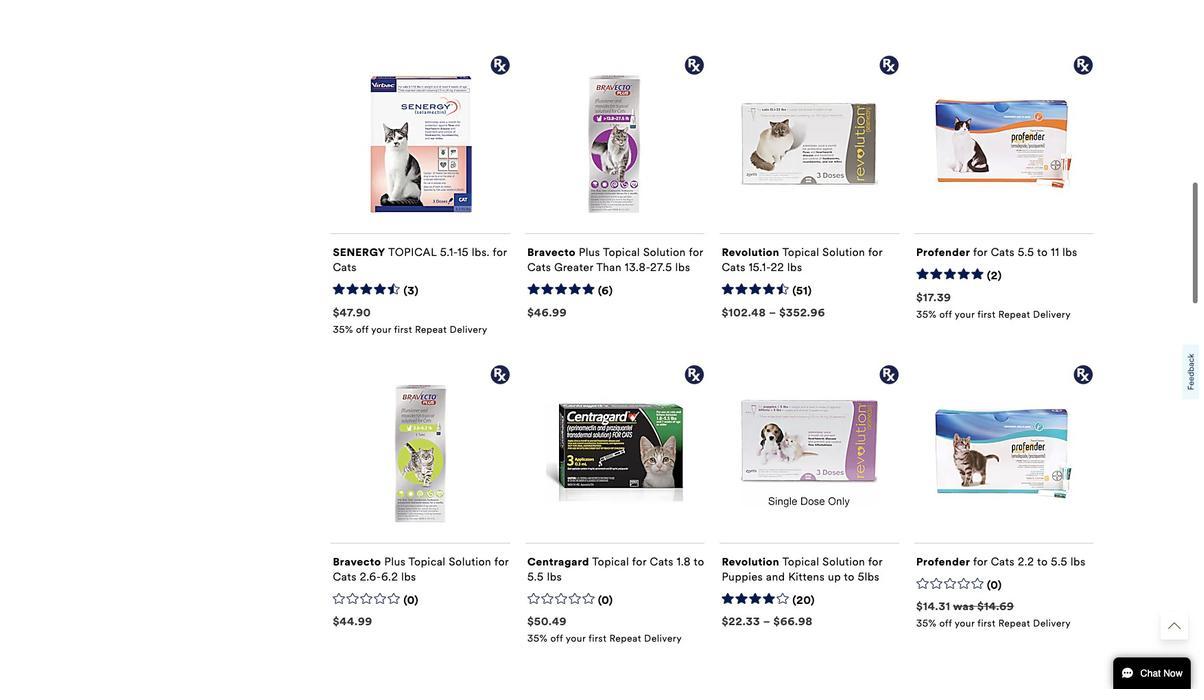 Task type: locate. For each thing, give the bounding box(es) containing it.
rx medicine badge icon image for topical for cats 1.8 to 5.5 lbs
[[684, 364, 705, 385]]

revolution for puppies
[[722, 555, 780, 568]]

cats down senergy in the left of the page
[[333, 261, 357, 274]]

to left 11 on the right of page
[[1038, 246, 1048, 259]]

1 profender from the top
[[917, 246, 971, 259]]

profender
[[917, 246, 971, 259], [917, 555, 971, 568]]

off down $47.90
[[356, 324, 369, 336]]

your inside $47.90 35% off your first repeat delivery
[[371, 324, 392, 336]]

profender up the $17.39
[[917, 246, 971, 259]]

0 vertical spatial –
[[769, 306, 777, 319]]

topical solution for puppies and kittens up to 5lbs
[[722, 555, 883, 583]]

topical inside topical solution for cats 15.1-22 lbs
[[783, 246, 820, 259]]

rx medicine badge icon image for topical 5.1-15 lbs. for cats
[[490, 55, 510, 76]]

lbs right 11 on the right of page
[[1063, 246, 1078, 259]]

first inside $50.49 35% off your first repeat delivery
[[589, 633, 607, 645]]

5.5 for topical for cats 1.8 to 5.5 lbs
[[528, 570, 544, 583]]

35% down $47.90
[[333, 324, 353, 336]]

plus
[[579, 246, 600, 259], [384, 555, 406, 568]]

2 vertical spatial 5.5
[[528, 570, 544, 583]]

0 vertical spatial plus
[[579, 246, 600, 259]]

first for topical 5.1-15 lbs. for cats
[[394, 324, 412, 336]]

to inside topical for cats 1.8 to 5.5 lbs
[[694, 555, 705, 568]]

delivery
[[1034, 309, 1071, 321], [450, 324, 488, 336], [1034, 618, 1071, 630], [644, 633, 682, 645]]

topical for topical for cats 1.8 to 5.5 lbs
[[592, 555, 630, 568]]

1 horizontal spatial 5.5
[[1018, 246, 1035, 259]]

delivery inside the $17.39 35% off your first repeat delivery
[[1034, 309, 1071, 321]]

1 vertical spatial bravecto
[[333, 555, 381, 568]]

0 vertical spatial 5.5
[[1018, 246, 1035, 259]]

repeat inside $47.90 35% off your first repeat delivery
[[415, 324, 447, 336]]

lbs for profender for cats 5.5 to 11 lbs
[[1063, 246, 1078, 259]]

to for 2.2
[[1038, 555, 1048, 568]]

off down the $17.39
[[940, 309, 953, 321]]

to right 2.2
[[1038, 555, 1048, 568]]

plus topical solution for cats 2.6-6.2 lbs
[[333, 555, 509, 583]]

first
[[978, 309, 996, 321], [394, 324, 412, 336], [978, 618, 996, 630], [589, 633, 607, 645]]

1 horizontal spatial plus
[[579, 246, 600, 259]]

cats
[[991, 246, 1015, 259], [333, 261, 357, 274], [528, 261, 551, 274], [722, 261, 746, 274], [650, 555, 674, 568], [991, 555, 1015, 568], [333, 570, 357, 583]]

repeat for topical 5.1-15 lbs. for cats
[[415, 324, 447, 336]]

topical 5.1-15 lbs. for cats
[[333, 246, 507, 274]]

lbs right 6.2
[[401, 570, 416, 583]]

and
[[766, 570, 785, 583]]

solution inside topical solution for cats 15.1-22 lbs
[[823, 246, 866, 259]]

35%
[[917, 309, 937, 321], [333, 324, 353, 336], [917, 618, 937, 630], [528, 633, 548, 645]]

cats left the 2.6-
[[333, 570, 357, 583]]

first inside $47.90 35% off your first repeat delivery
[[394, 324, 412, 336]]

– right $102.48
[[769, 306, 777, 319]]

solution inside plus topical solution for cats 2.6-6.2 lbs
[[449, 555, 492, 568]]

0 horizontal spatial (0)
[[404, 593, 419, 606]]

for inside topical 5.1-15 lbs. for cats
[[493, 246, 507, 259]]

centragard
[[528, 555, 590, 568]]

lbs right 2.2
[[1071, 555, 1086, 568]]

35% down the $17.39
[[917, 309, 937, 321]]

lbs inside topical for cats 1.8 to 5.5 lbs
[[547, 570, 562, 583]]

to
[[1038, 246, 1048, 259], [694, 555, 705, 568], [1038, 555, 1048, 568], [844, 570, 855, 583]]

profender up $14.31
[[917, 555, 971, 568]]

2 profender from the top
[[917, 555, 971, 568]]

5.5 inside topical for cats 1.8 to 5.5 lbs
[[528, 570, 544, 583]]

revolution up '15.1-'
[[722, 246, 780, 259]]

plus up greater
[[579, 246, 600, 259]]

cats inside topical solution for cats 15.1-22 lbs
[[722, 261, 746, 274]]

0 reviews element down plus topical solution for cats 2.6-6.2 lbs
[[404, 593, 419, 608]]

delivery for topical for cats 1.8 to 5.5 lbs
[[644, 633, 682, 645]]

delivery for topical 5.1-15 lbs. for cats
[[450, 324, 488, 336]]

– for $22.33
[[763, 615, 771, 628]]

35% down $14.31
[[917, 618, 937, 630]]

lbs for topical for cats 1.8 to 5.5 lbs
[[547, 570, 562, 583]]

1 horizontal spatial 0 reviews element
[[598, 593, 613, 608]]

bravecto for 2.6-
[[333, 555, 381, 568]]

20 reviews element
[[793, 593, 815, 608]]

0 horizontal spatial plus
[[384, 555, 406, 568]]

rx medicine badge icon image for plus topical solution for cats 2.6-6.2 lbs
[[490, 364, 510, 385]]

revolution
[[722, 246, 780, 259], [722, 555, 780, 568]]

off down $14.31
[[940, 618, 953, 630]]

0 horizontal spatial 5.5
[[528, 570, 544, 583]]

your inside the $17.39 35% off your first repeat delivery
[[955, 309, 975, 321]]

solution inside plus topical solution for cats greater than 13.8-27.5 lbs
[[644, 246, 686, 259]]

off for topical for cats 1.8 to 5.5 lbs
[[551, 633, 563, 645]]

cats left '15.1-'
[[722, 261, 746, 274]]

off inside $50.49 35% off your first repeat delivery
[[551, 633, 563, 645]]

0 reviews element up $50.49 35% off your first repeat delivery
[[598, 593, 613, 608]]

your inside the $14.31 was $14.69 35% off your first repeat delivery
[[955, 618, 975, 630]]

rx medicine badge icon image for for cats 5.5 to 11 lbs
[[1073, 55, 1094, 76]]

for
[[493, 246, 507, 259], [689, 246, 704, 259], [869, 246, 883, 259], [974, 246, 988, 259], [495, 555, 509, 568], [632, 555, 647, 568], [869, 555, 883, 568], [974, 555, 988, 568]]

from $102.48 up to $352.96 element
[[722, 306, 825, 319]]

(0) up $14.69
[[987, 578, 1002, 591]]

cats left 2.2
[[991, 555, 1015, 568]]

2 horizontal spatial (0)
[[987, 578, 1002, 591]]

bravecto up the 2.6-
[[333, 555, 381, 568]]

first inside the $17.39 35% off your first repeat delivery
[[978, 309, 996, 321]]

3 reviews element
[[404, 284, 419, 299]]

35% inside $47.90 35% off your first repeat delivery
[[333, 324, 353, 336]]

profender for cats 5.5 to 11 lbs
[[917, 246, 1078, 259]]

35% inside the $14.31 was $14.69 35% off your first repeat delivery
[[917, 618, 937, 630]]

0 reviews element for bravecto
[[404, 593, 419, 608]]

kittens
[[789, 570, 825, 583]]

topical inside topical solution for puppies and kittens up to 5lbs
[[783, 555, 820, 568]]

1 horizontal spatial bravecto
[[528, 246, 576, 259]]

2 horizontal spatial 5.5
[[1051, 555, 1068, 568]]

bravecto up greater
[[528, 246, 576, 259]]

–
[[769, 306, 777, 319], [763, 615, 771, 628]]

lbs
[[1063, 246, 1078, 259], [676, 261, 691, 274], [788, 261, 803, 274], [1071, 555, 1086, 568], [401, 570, 416, 583], [547, 570, 562, 583]]

lbs right 22
[[788, 261, 803, 274]]

topical inside plus topical solution for cats 2.6-6.2 lbs
[[409, 555, 446, 568]]

to right up
[[844, 570, 855, 583]]

off for topical 5.1-15 lbs. for cats
[[356, 324, 369, 336]]

0 reviews element for centragard
[[598, 593, 613, 608]]

plus inside plus topical solution for cats greater than 13.8-27.5 lbs
[[579, 246, 600, 259]]

15.1-
[[749, 261, 771, 274]]

repeat
[[999, 309, 1031, 321], [415, 324, 447, 336], [999, 618, 1031, 630], [610, 633, 642, 645]]

topical solution for cats 15.1-22 lbs
[[722, 246, 883, 274]]

your
[[955, 309, 975, 321], [371, 324, 392, 336], [955, 618, 975, 630], [566, 633, 586, 645]]

(0) for bravecto
[[404, 593, 419, 606]]

repeat for for cats 5.5 to 11 lbs
[[999, 309, 1031, 321]]

5.1-
[[440, 246, 458, 259]]

2 revolution from the top
[[722, 555, 780, 568]]

for inside topical solution for puppies and kittens up to 5lbs
[[869, 555, 883, 568]]

35% down $50.49 on the left of page
[[528, 633, 548, 645]]

delivery inside $50.49 35% off your first repeat delivery
[[644, 633, 682, 645]]

$22.33
[[722, 615, 761, 628]]

$50.49 35% off your first repeat delivery
[[528, 615, 682, 645]]

1 vertical spatial 5.5
[[1051, 555, 1068, 568]]

$44.99
[[333, 615, 373, 628]]

35% inside $50.49 35% off your first repeat delivery
[[528, 633, 548, 645]]

repeat inside $50.49 35% off your first repeat delivery
[[610, 633, 642, 645]]

0 reviews element up $14.69
[[987, 578, 1002, 593]]

2 horizontal spatial 0 reviews element
[[987, 578, 1002, 593]]

$46.99
[[528, 306, 567, 319]]

1 vertical spatial –
[[763, 615, 771, 628]]

(0) for profender
[[987, 578, 1002, 591]]

$17.39 35% off your first repeat delivery
[[917, 291, 1071, 321]]

topical
[[388, 246, 437, 259]]

0 vertical spatial revolution
[[722, 246, 780, 259]]

lbs for profender for cats 2.2 to 5.5 lbs
[[1071, 555, 1086, 568]]

off
[[940, 309, 953, 321], [356, 324, 369, 336], [940, 618, 953, 630], [551, 633, 563, 645]]

$352.96
[[780, 306, 825, 319]]

35% for topical for cats 1.8 to 5.5 lbs
[[528, 633, 548, 645]]

0 vertical spatial profender
[[917, 246, 971, 259]]

1 revolution from the top
[[722, 246, 780, 259]]

topical inside topical for cats 1.8 to 5.5 lbs
[[592, 555, 630, 568]]

lbs down 'centragard'
[[547, 570, 562, 583]]

was
[[954, 600, 975, 613]]

1 vertical spatial profender
[[917, 555, 971, 568]]

repeat inside the $17.39 35% off your first repeat delivery
[[999, 309, 1031, 321]]

plus up 6.2
[[384, 555, 406, 568]]

from $22.33 up to $66.98 element
[[722, 615, 813, 628]]

cats left 1.8
[[650, 555, 674, 568]]

0 vertical spatial bravecto
[[528, 246, 576, 259]]

5lbs
[[858, 570, 880, 583]]

profender for profender for cats 2.2 to 5.5 lbs
[[917, 555, 971, 568]]

off inside $47.90 35% off your first repeat delivery
[[356, 324, 369, 336]]

0 reviews element
[[987, 578, 1002, 593], [404, 593, 419, 608], [598, 593, 613, 608]]

0 horizontal spatial bravecto
[[333, 555, 381, 568]]

to right 1.8
[[694, 555, 705, 568]]

for inside topical solution for cats 15.1-22 lbs
[[869, 246, 883, 259]]

topical
[[603, 246, 640, 259], [783, 246, 820, 259], [409, 555, 446, 568], [592, 555, 630, 568], [783, 555, 820, 568]]

off down $50.49 on the left of page
[[551, 633, 563, 645]]

1 horizontal spatial (0)
[[598, 593, 613, 606]]

lbs inside topical solution for cats 15.1-22 lbs
[[788, 261, 803, 274]]

(6)
[[598, 284, 613, 297]]

35% inside the $17.39 35% off your first repeat delivery
[[917, 309, 937, 321]]

(0)
[[987, 578, 1002, 591], [404, 593, 419, 606], [598, 593, 613, 606]]

solution
[[644, 246, 686, 259], [823, 246, 866, 259], [449, 555, 492, 568], [823, 555, 866, 568]]

rx medicine badge icon image
[[490, 55, 510, 76], [684, 55, 705, 76], [879, 55, 899, 76], [1073, 55, 1094, 76], [490, 364, 510, 385], [684, 364, 705, 385], [879, 364, 899, 385], [1073, 364, 1094, 385]]

(0) up $50.49 35% off your first repeat delivery
[[598, 593, 613, 606]]

revolution up puppies
[[722, 555, 780, 568]]

1 vertical spatial revolution
[[722, 555, 780, 568]]

(0) down plus topical solution for cats 2.6-6.2 lbs
[[404, 593, 419, 606]]

plus inside plus topical solution for cats 2.6-6.2 lbs
[[384, 555, 406, 568]]

27.5
[[650, 261, 672, 274]]

– right $22.33
[[763, 615, 771, 628]]

your inside $50.49 35% off your first repeat delivery
[[566, 633, 586, 645]]

off inside the $17.39 35% off your first repeat delivery
[[940, 309, 953, 321]]

5.5 left 11 on the right of page
[[1018, 246, 1035, 259]]

5.5 down 'centragard'
[[528, 570, 544, 583]]

lbs right 27.5
[[676, 261, 691, 274]]

1 vertical spatial plus
[[384, 555, 406, 568]]

plus topical solution for cats greater than 13.8-27.5 lbs
[[528, 246, 704, 274]]

0 horizontal spatial 0 reviews element
[[404, 593, 419, 608]]

senergy
[[333, 246, 386, 259]]

bravecto
[[528, 246, 576, 259], [333, 555, 381, 568]]

5.5
[[1018, 246, 1035, 259], [1051, 555, 1068, 568], [528, 570, 544, 583]]

to inside topical solution for puppies and kittens up to 5lbs
[[844, 570, 855, 583]]

cats left greater
[[528, 261, 551, 274]]

5.5 right 2.2
[[1051, 555, 1068, 568]]

delivery inside $47.90 35% off your first repeat delivery
[[450, 324, 488, 336]]



Task type: describe. For each thing, give the bounding box(es) containing it.
35% for topical 5.1-15 lbs. for cats
[[333, 324, 353, 336]]

than
[[597, 261, 622, 274]]

35% for for cats 5.5 to 11 lbs
[[917, 309, 937, 321]]

profender for profender for cats 5.5 to 11 lbs
[[917, 246, 971, 259]]

your for topical for cats 1.8 to 5.5 lbs
[[566, 633, 586, 645]]

bravecto for greater
[[528, 246, 576, 259]]

greater
[[554, 261, 594, 274]]

your for for cats 5.5 to 11 lbs
[[955, 309, 975, 321]]

$14.69
[[978, 600, 1015, 613]]

rx medicine badge icon image for topical solution for puppies and kittens up to 5lbs
[[879, 364, 899, 385]]

$66.98
[[774, 615, 813, 628]]

13.8-
[[625, 261, 650, 274]]

off inside the $14.31 was $14.69 35% off your first repeat delivery
[[940, 618, 953, 630]]

$14.31 was $14.69 35% off your first repeat delivery
[[917, 600, 1071, 630]]

51 reviews element
[[793, 284, 812, 299]]

(20)
[[793, 593, 815, 606]]

lbs for topical solution for cats 15.1-22 lbs
[[788, 261, 803, 274]]

$50.49
[[528, 615, 567, 628]]

solution inside topical solution for puppies and kittens up to 5lbs
[[823, 555, 866, 568]]

your for topical 5.1-15 lbs. for cats
[[371, 324, 392, 336]]

lbs inside plus topical solution for cats greater than 13.8-27.5 lbs
[[676, 261, 691, 274]]

$17.39
[[917, 291, 952, 304]]

2.6-
[[360, 570, 381, 583]]

6 reviews element
[[598, 284, 613, 299]]

styled arrow button link
[[1161, 612, 1189, 640]]

puppies
[[722, 570, 763, 583]]

profender for cats 2.2 to 5.5 lbs
[[917, 555, 1086, 568]]

$47.90 35% off your first repeat delivery
[[333, 306, 488, 336]]

for inside plus topical solution for cats greater than 13.8-27.5 lbs
[[689, 246, 704, 259]]

rx medicine badge icon image for plus topical solution for cats greater than 13.8-27.5 lbs
[[684, 55, 705, 76]]

off for for cats 5.5 to 11 lbs
[[940, 309, 953, 321]]

cats inside plus topical solution for cats greater than 13.8-27.5 lbs
[[528, 261, 551, 274]]

plus for 6.2
[[384, 555, 406, 568]]

repeat inside the $14.31 was $14.69 35% off your first repeat delivery
[[999, 618, 1031, 630]]

scroll to top image
[[1169, 620, 1181, 632]]

cats inside topical for cats 1.8 to 5.5 lbs
[[650, 555, 674, 568]]

topical for topical solution for cats 15.1-22 lbs
[[783, 246, 820, 259]]

topical for topical solution for puppies and kittens up to 5lbs
[[783, 555, 820, 568]]

first for for cats 5.5 to 11 lbs
[[978, 309, 996, 321]]

5.5 for profender for cats 2.2 to 5.5 lbs
[[1051, 555, 1068, 568]]

(51)
[[793, 284, 812, 297]]

11
[[1051, 246, 1060, 259]]

15
[[458, 246, 469, 259]]

first for topical for cats 1.8 to 5.5 lbs
[[589, 633, 607, 645]]

delivery inside the $14.31 was $14.69 35% off your first repeat delivery
[[1034, 618, 1071, 630]]

(2)
[[987, 269, 1002, 282]]

for inside plus topical solution for cats 2.6-6.2 lbs
[[495, 555, 509, 568]]

to for 1.8
[[694, 555, 705, 568]]

rx medicine badge icon image for topical solution for cats 15.1-22 lbs
[[879, 55, 899, 76]]

topical inside plus topical solution for cats greater than 13.8-27.5 lbs
[[603, 246, 640, 259]]

lbs.
[[472, 246, 490, 259]]

revolution for cats
[[722, 246, 780, 259]]

2 reviews element
[[987, 269, 1002, 284]]

repeat for topical for cats 1.8 to 5.5 lbs
[[610, 633, 642, 645]]

2.2
[[1018, 555, 1035, 568]]

cats inside topical 5.1-15 lbs. for cats
[[333, 261, 357, 274]]

22
[[771, 261, 785, 274]]

first inside the $14.31 was $14.69 35% off your first repeat delivery
[[978, 618, 996, 630]]

lbs inside plus topical solution for cats 2.6-6.2 lbs
[[401, 570, 416, 583]]

rx medicine badge icon image for for cats 2.2 to 5.5 lbs
[[1073, 364, 1094, 385]]

6.2
[[381, 570, 398, 583]]

up
[[828, 570, 841, 583]]

for inside topical for cats 1.8 to 5.5 lbs
[[632, 555, 647, 568]]

$22.33 – $66.98
[[722, 615, 813, 628]]

– for $102.48
[[769, 306, 777, 319]]

(3)
[[404, 284, 419, 297]]

$102.48
[[722, 306, 766, 319]]

$102.48 – $352.96
[[722, 306, 825, 319]]

delivery for for cats 5.5 to 11 lbs
[[1034, 309, 1071, 321]]

to for 5.5
[[1038, 246, 1048, 259]]

$47.90
[[333, 306, 371, 319]]

cats inside plus topical solution for cats 2.6-6.2 lbs
[[333, 570, 357, 583]]

(0) for centragard
[[598, 593, 613, 606]]

$14.31
[[917, 600, 951, 613]]

1.8
[[677, 555, 691, 568]]

plus for than
[[579, 246, 600, 259]]

0 reviews element for profender
[[987, 578, 1002, 593]]

cats up (2)
[[991, 246, 1015, 259]]

topical for cats 1.8 to 5.5 lbs
[[528, 555, 705, 583]]



Task type: vqa. For each thing, say whether or not it's contained in the screenshot.


